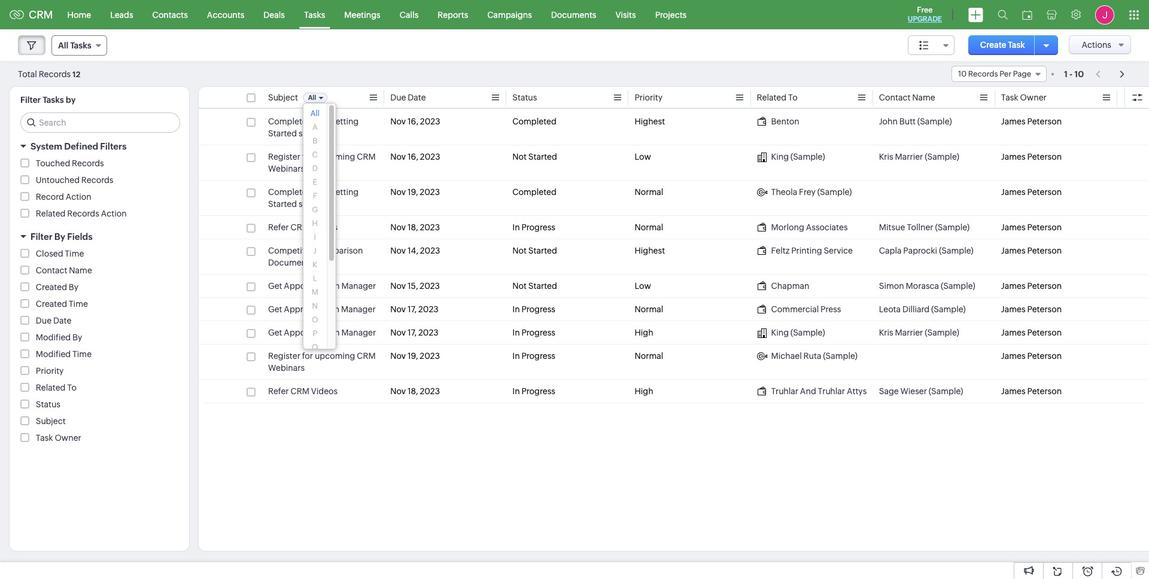 Task type: vqa. For each thing, say whether or not it's contained in the screenshot.
ben nelson
no



Task type: locate. For each thing, give the bounding box(es) containing it.
0 vertical spatial get
[[268, 281, 282, 291]]

for down p
[[302, 351, 313, 361]]

complete left the f
[[268, 187, 307, 197]]

1 vertical spatial completed
[[512, 187, 557, 197]]

tasks right deals
[[304, 10, 325, 19]]

1 vertical spatial priority
[[36, 366, 64, 376]]

1 james from the top
[[1001, 117, 1026, 126]]

created for created time
[[36, 299, 67, 309]]

0 vertical spatial steps
[[299, 129, 320, 138]]

2 nov 17, 2023 from the top
[[390, 328, 438, 338]]

not started for nov 15, 2023
[[512, 281, 557, 291]]

register for upcoming crm webinars for nov 19, 2023
[[268, 351, 376, 373]]

(sample) down the leota dilliard (sample)
[[925, 328, 959, 338]]

nov for get apporval from manager link for nov 15, 2023
[[390, 281, 406, 291]]

steps up c
[[299, 129, 320, 138]]

king (sample) link for low
[[757, 151, 825, 163]]

0 vertical spatial low
[[635, 152, 651, 162]]

2 18, from the top
[[408, 387, 418, 396]]

john
[[879, 117, 898, 126]]

1 vertical spatial king
[[771, 328, 789, 338]]

2 upcoming from the top
[[315, 351, 355, 361]]

highest for not started
[[635, 246, 665, 256]]

progress
[[522, 223, 555, 232], [522, 305, 555, 314], [522, 328, 555, 338], [522, 351, 555, 361], [522, 387, 555, 396]]

kris marrier (sample) down the john butt (sample) link
[[879, 152, 959, 162]]

marrier for low
[[895, 152, 923, 162]]

0 vertical spatial not
[[512, 152, 527, 162]]

1 vertical spatial apporval
[[284, 328, 319, 338]]

refer crm videos link down q
[[268, 385, 338, 397]]

0 vertical spatial action
[[66, 192, 91, 202]]

get for low
[[268, 281, 282, 291]]

kris for low
[[879, 152, 893, 162]]

complete crm getting started steps for nov 19, 2023
[[268, 187, 359, 209]]

1 vertical spatial get
[[268, 305, 282, 314]]

by up created time
[[69, 282, 78, 292]]

1 vertical spatial register for upcoming crm webinars link
[[268, 350, 378, 374]]

1 horizontal spatial tasks
[[70, 41, 91, 50]]

16,
[[408, 117, 418, 126], [408, 152, 418, 162]]

9 james peterson from the top
[[1001, 351, 1062, 361]]

visits
[[616, 10, 636, 19]]

truhlar
[[771, 387, 798, 396], [818, 387, 845, 396]]

2 apporval from the top
[[284, 328, 319, 338]]

mitsue tollner (sample) link
[[879, 221, 970, 233]]

0 vertical spatial complete
[[268, 117, 307, 126]]

1 peterson from the top
[[1027, 117, 1062, 126]]

register for upcoming crm webinars link
[[268, 151, 378, 175], [268, 350, 378, 374]]

steps for nov 16, 2023
[[299, 129, 320, 138]]

10 james peterson from the top
[[1001, 387, 1062, 396]]

get apporval from manager down "o" on the bottom left of page
[[268, 328, 376, 338]]

1 in progress from the top
[[512, 223, 555, 232]]

documents
[[551, 10, 596, 19]]

videos for normal
[[311, 223, 338, 232]]

1 normal from the top
[[635, 187, 663, 197]]

1 vertical spatial refer crm videos link
[[268, 385, 338, 397]]

0 horizontal spatial to
[[67, 383, 77, 393]]

1 register for upcoming crm webinars from the top
[[268, 152, 376, 174]]

kris marrier (sample) for low
[[879, 152, 959, 162]]

7 nov from the top
[[390, 305, 406, 314]]

2 progress from the top
[[522, 305, 555, 314]]

-
[[1070, 69, 1073, 79]]

0 vertical spatial webinars
[[268, 164, 305, 174]]

king for high
[[771, 328, 789, 338]]

webinars for nov 16, 2023
[[268, 164, 305, 174]]

refer crm videos link for high
[[268, 385, 338, 397]]

4 james peterson from the top
[[1001, 223, 1062, 232]]

getting right the f
[[329, 187, 359, 197]]

james for high king (sample) link
[[1001, 328, 1026, 338]]

0 vertical spatial 16,
[[408, 117, 418, 126]]

g
[[312, 205, 318, 214]]

2023 for high king (sample) link
[[418, 328, 438, 338]]

register left c
[[268, 152, 300, 162]]

1 horizontal spatial task owner
[[1001, 93, 1047, 102]]

complete crm getting started steps
[[268, 117, 359, 138], [268, 187, 359, 209]]

2 register from the top
[[268, 351, 300, 361]]

2 for from the top
[[302, 351, 313, 361]]

1 vertical spatial manager
[[341, 305, 376, 314]]

reports
[[438, 10, 468, 19]]

5 progress from the top
[[522, 387, 555, 396]]

leota
[[879, 305, 901, 314]]

10 right the -
[[1075, 69, 1084, 79]]

1 vertical spatial highest
[[635, 246, 665, 256]]

records down defined
[[72, 159, 104, 168]]

1 king from the top
[[771, 152, 789, 162]]

tasks up 12
[[70, 41, 91, 50]]

time for created time
[[69, 299, 88, 309]]

1 horizontal spatial contact name
[[879, 93, 935, 102]]

records down touched records
[[81, 175, 113, 185]]

highest
[[635, 117, 665, 126], [635, 246, 665, 256]]

0 horizontal spatial truhlar
[[771, 387, 798, 396]]

touched records
[[36, 159, 104, 168]]

nov for nov 19, 2023 register for upcoming crm webinars link
[[390, 351, 406, 361]]

service
[[824, 246, 853, 256]]

kris
[[879, 152, 893, 162], [879, 328, 893, 338]]

all for all
[[308, 94, 316, 101]]

refer
[[268, 223, 289, 232], [268, 387, 289, 396]]

tasks
[[304, 10, 325, 19], [70, 41, 91, 50], [43, 95, 64, 105]]

1 from from the top
[[321, 281, 340, 291]]

None field
[[908, 35, 955, 55]]

related down modified time
[[36, 383, 65, 393]]

1 register for upcoming crm webinars link from the top
[[268, 151, 378, 175]]

by up modified time
[[72, 333, 82, 342]]

nov for high's refer crm videos link
[[390, 387, 406, 396]]

1 vertical spatial getting
[[329, 187, 359, 197]]

king (sample)
[[771, 152, 825, 162], [771, 328, 825, 338]]

name down closed time
[[69, 266, 92, 275]]

marrier down butt
[[895, 152, 923, 162]]

records up fields
[[67, 209, 99, 218]]

1 vertical spatial 18,
[[408, 387, 418, 396]]

records for touched
[[72, 159, 104, 168]]

complete crm getting started steps down e
[[268, 187, 359, 209]]

records left per
[[968, 69, 998, 78]]

priority
[[635, 93, 663, 102], [36, 366, 64, 376]]

d
[[312, 164, 318, 173]]

0 vertical spatial modified
[[36, 333, 71, 342]]

records left 12
[[39, 69, 71, 79]]

2 not started from the top
[[512, 246, 557, 256]]

0 horizontal spatial status
[[36, 400, 60, 409]]

1 not from the top
[[512, 152, 527, 162]]

0 horizontal spatial contact name
[[36, 266, 92, 275]]

james peterson for feltz printing service link
[[1001, 246, 1062, 256]]

0 vertical spatial manager
[[341, 281, 376, 291]]

1 vertical spatial high
[[635, 387, 653, 396]]

Search text field
[[21, 113, 180, 132]]

videos down q
[[311, 387, 338, 396]]

1 vertical spatial register
[[268, 351, 300, 361]]

get apporval from manager link down "o" on the bottom left of page
[[268, 327, 376, 339]]

10 left per
[[958, 69, 967, 78]]

john butt (sample)
[[879, 117, 952, 126]]

0 vertical spatial high
[[635, 328, 653, 338]]

all up "total records 12"
[[58, 41, 68, 50]]

1 king (sample) link from the top
[[757, 151, 825, 163]]

feltz printing service link
[[757, 245, 853, 257]]

contact down closed
[[36, 266, 67, 275]]

register for upcoming crm webinars down p
[[268, 351, 376, 373]]

5 nov from the top
[[390, 246, 406, 256]]

nov 18, 2023 for normal
[[390, 223, 440, 232]]

2 webinars from the top
[[268, 363, 305, 373]]

from right m
[[321, 281, 340, 291]]

all for all tasks
[[58, 41, 68, 50]]

5 in from the top
[[512, 387, 520, 396]]

related to down modified time
[[36, 383, 77, 393]]

0 vertical spatial nov 18, 2023
[[390, 223, 440, 232]]

1 modified from the top
[[36, 333, 71, 342]]

refer for high
[[268, 387, 289, 396]]

1 kris marrier (sample) link from the top
[[879, 151, 959, 163]]

n
[[312, 302, 318, 311]]

normal for theola frey (sample)
[[635, 187, 663, 197]]

1 horizontal spatial status
[[512, 93, 537, 102]]

1 refer from the top
[[268, 223, 289, 232]]

1 refer crm videos from the top
[[268, 223, 338, 232]]

nov 16, 2023 for register for upcoming crm webinars
[[390, 152, 440, 162]]

free
[[917, 5, 933, 14]]

1 horizontal spatial related to
[[757, 93, 798, 102]]

high
[[635, 328, 653, 338], [635, 387, 653, 396]]

0 vertical spatial register for upcoming crm webinars link
[[268, 151, 378, 175]]

created up created time
[[36, 282, 67, 292]]

by inside dropdown button
[[54, 232, 65, 242]]

3 james peterson from the top
[[1001, 187, 1062, 197]]

1 vertical spatial related
[[36, 209, 65, 218]]

normal for commercial press
[[635, 305, 663, 314]]

1 vertical spatial kris marrier (sample)
[[879, 328, 959, 338]]

0 vertical spatial refer
[[268, 223, 289, 232]]

home link
[[58, 0, 101, 29]]

f
[[313, 192, 317, 200]]

1 horizontal spatial due date
[[390, 93, 426, 102]]

get apporval from manager for nov 17, 2023
[[268, 328, 376, 338]]

simon morasca (sample)
[[879, 281, 975, 291]]

1 complete from the top
[[268, 117, 307, 126]]

4 nov from the top
[[390, 223, 406, 232]]

task inside button
[[1008, 40, 1025, 50]]

name up john butt (sample)
[[912, 93, 935, 102]]

1 16, from the top
[[408, 117, 418, 126]]

1 vertical spatial complete crm getting started steps link
[[268, 186, 378, 210]]

2 king (sample) from the top
[[771, 328, 825, 338]]

get apporval from manager link up the n
[[268, 280, 376, 292]]

king down benton link
[[771, 152, 789, 162]]

0 vertical spatial register for upcoming crm webinars
[[268, 152, 376, 174]]

kris for high
[[879, 328, 893, 338]]

modified up modified time
[[36, 333, 71, 342]]

2 nov 16, 2023 from the top
[[390, 152, 440, 162]]

modified down "modified by"
[[36, 350, 71, 359]]

2 low from the top
[[635, 281, 651, 291]]

complete for nov 19, 2023
[[268, 187, 307, 197]]

from right the n
[[321, 305, 339, 314]]

2 kris marrier (sample) from the top
[[879, 328, 959, 338]]

0 vertical spatial king (sample) link
[[757, 151, 825, 163]]

0 vertical spatial time
[[65, 249, 84, 259]]

benton link
[[757, 116, 799, 127]]

king (sample) down commercial press link
[[771, 328, 825, 338]]

register for upcoming crm webinars link up e
[[268, 151, 378, 175]]

kris marrier (sample) link down dilliard
[[879, 327, 959, 339]]

in progress for commercial
[[512, 305, 555, 314]]

king (sample) for low
[[771, 152, 825, 162]]

king (sample) link down benton on the top
[[757, 151, 825, 163]]

king (sample) up theola frey (sample) link
[[771, 152, 825, 162]]

truhlar right "and"
[[818, 387, 845, 396]]

manager
[[341, 281, 376, 291], [341, 305, 376, 314], [341, 328, 376, 338]]

10 peterson from the top
[[1027, 387, 1062, 396]]

filter down total
[[20, 95, 41, 105]]

manager for normal
[[341, 305, 376, 314]]

1 vertical spatial 16,
[[408, 152, 418, 162]]

3 not from the top
[[512, 281, 527, 291]]

action up filter by fields dropdown button
[[101, 209, 127, 218]]

1 highest from the top
[[635, 117, 665, 126]]

1 king (sample) from the top
[[771, 152, 825, 162]]

0 vertical spatial to
[[788, 93, 798, 102]]

2 nov 18, 2023 from the top
[[390, 387, 440, 396]]

register for nov 16, 2023
[[268, 152, 300, 162]]

4 normal from the top
[[635, 351, 663, 361]]

records inside field
[[968, 69, 998, 78]]

complete left the "a"
[[268, 117, 307, 126]]

2 peterson from the top
[[1027, 152, 1062, 162]]

0 horizontal spatial tasks
[[43, 95, 64, 105]]

apporval
[[284, 281, 319, 291], [284, 328, 319, 338]]

kris down leota
[[879, 328, 893, 338]]

1 webinars from the top
[[268, 164, 305, 174]]

register left q
[[268, 351, 300, 361]]

contact name down closed time
[[36, 266, 92, 275]]

2023 for feltz printing service link
[[420, 246, 440, 256]]

manager down get approval from manager
[[341, 328, 376, 338]]

complete crm getting started steps link for nov 16, 2023
[[268, 116, 378, 139]]

3 normal from the top
[[635, 305, 663, 314]]

james for benton link
[[1001, 117, 1026, 126]]

0 horizontal spatial 10
[[958, 69, 967, 78]]

action up related records action
[[66, 192, 91, 202]]

touched
[[36, 159, 70, 168]]

2 high from the top
[[635, 387, 653, 396]]

related up benton link
[[757, 93, 787, 102]]

0 vertical spatial all
[[58, 41, 68, 50]]

1 low from the top
[[635, 152, 651, 162]]

0 vertical spatial task owner
[[1001, 93, 1047, 102]]

2 from from the top
[[321, 305, 339, 314]]

6 nov from the top
[[390, 281, 406, 291]]

19, for register for upcoming crm webinars
[[408, 351, 418, 361]]

5 james peterson from the top
[[1001, 246, 1062, 256]]

fields
[[67, 232, 93, 242]]

0 vertical spatial completed
[[512, 117, 557, 126]]

getting right the "a"
[[329, 117, 359, 126]]

filters
[[100, 141, 126, 151]]

2 king (sample) link from the top
[[757, 327, 825, 339]]

1 steps from the top
[[299, 129, 320, 138]]

1 completed from the top
[[512, 117, 557, 126]]

progress for morlong associates
[[522, 223, 555, 232]]

benton
[[771, 117, 799, 126]]

0 vertical spatial get apporval from manager link
[[268, 280, 376, 292]]

complete crm getting started steps link
[[268, 116, 378, 139], [268, 186, 378, 210]]

capla paprocki (sample) link
[[879, 245, 974, 257]]

2 horizontal spatial tasks
[[304, 10, 325, 19]]

(sample) down the john butt (sample) link
[[925, 152, 959, 162]]

1 nov 17, 2023 from the top
[[390, 305, 438, 314]]

9 james from the top
[[1001, 351, 1026, 361]]

1 high from the top
[[635, 328, 653, 338]]

to up benton on the top
[[788, 93, 798, 102]]

6 james from the top
[[1001, 281, 1026, 291]]

nov 18, 2023
[[390, 223, 440, 232], [390, 387, 440, 396]]

time down created by
[[69, 299, 88, 309]]

morlong associates link
[[757, 221, 848, 233]]

king up michael
[[771, 328, 789, 338]]

4 progress from the top
[[522, 351, 555, 361]]

contacts
[[152, 10, 188, 19]]

2 vertical spatial related
[[36, 383, 65, 393]]

upcoming up d
[[315, 152, 355, 162]]

2 register for upcoming crm webinars link from the top
[[268, 350, 378, 374]]

refer crm videos for high
[[268, 387, 338, 396]]

2 nov from the top
[[390, 152, 406, 162]]

1 vertical spatial created
[[36, 299, 67, 309]]

3 get from the top
[[268, 328, 282, 338]]

apporval down "o" on the bottom left of page
[[284, 328, 319, 338]]

1 for from the top
[[302, 152, 313, 162]]

p
[[313, 329, 317, 338]]

2 james from the top
[[1001, 152, 1026, 162]]

1 vertical spatial contact
[[36, 266, 67, 275]]

1 vertical spatial task
[[1001, 93, 1018, 102]]

related to up benton link
[[757, 93, 798, 102]]

records for related
[[67, 209, 99, 218]]

1 vertical spatial king (sample)
[[771, 328, 825, 338]]

videos for high
[[311, 387, 338, 396]]

2 vertical spatial time
[[72, 350, 92, 359]]

contact up john on the top right
[[879, 93, 911, 102]]

complete crm getting started steps up c
[[268, 117, 359, 138]]

refer crm videos up i
[[268, 223, 338, 232]]

3 peterson from the top
[[1027, 187, 1062, 197]]

5 peterson from the top
[[1027, 246, 1062, 256]]

james peterson for high king (sample) link
[[1001, 328, 1062, 338]]

2 get apporval from manager link from the top
[[268, 327, 376, 339]]

1 vertical spatial marrier
[[895, 328, 923, 338]]

competitor
[[268, 246, 313, 256]]

0 vertical spatial created
[[36, 282, 67, 292]]

register for nov 19, 2023
[[268, 351, 300, 361]]

steps
[[299, 129, 320, 138], [299, 199, 320, 209]]

related
[[757, 93, 787, 102], [36, 209, 65, 218], [36, 383, 65, 393]]

16, for register for upcoming crm webinars
[[408, 152, 418, 162]]

register for upcoming crm webinars up e
[[268, 152, 376, 174]]

0 vertical spatial register
[[268, 152, 300, 162]]

0 vertical spatial related
[[757, 93, 787, 102]]

contact name up butt
[[879, 93, 935, 102]]

1 vertical spatial register for upcoming crm webinars
[[268, 351, 376, 373]]

related to
[[757, 93, 798, 102], [36, 383, 77, 393]]

2 king from the top
[[771, 328, 789, 338]]

2 complete crm getting started steps from the top
[[268, 187, 359, 209]]

tasks inside "field"
[[70, 41, 91, 50]]

complete crm getting started steps for nov 16, 2023
[[268, 117, 359, 138]]

peterson for king (sample) link for low
[[1027, 152, 1062, 162]]

documents link
[[542, 0, 606, 29]]

accounts link
[[197, 0, 254, 29]]

2 in progress from the top
[[512, 305, 555, 314]]

peterson for benton link
[[1027, 117, 1062, 126]]

1 nov 18, 2023 from the top
[[390, 223, 440, 232]]

1 created from the top
[[36, 282, 67, 292]]

2 completed from the top
[[512, 187, 557, 197]]

in progress
[[512, 223, 555, 232], [512, 305, 555, 314], [512, 328, 555, 338], [512, 351, 555, 361], [512, 387, 555, 396]]

0 vertical spatial by
[[54, 232, 65, 242]]

0 vertical spatial nov 19, 2023
[[390, 187, 440, 197]]

modified by
[[36, 333, 82, 342]]

3 in from the top
[[512, 328, 520, 338]]

king (sample) link down commercial
[[757, 327, 825, 339]]

1 horizontal spatial action
[[101, 209, 127, 218]]

chapman link
[[757, 280, 809, 292]]

actions
[[1082, 40, 1111, 50]]

steps up h
[[299, 199, 320, 209]]

peterson
[[1027, 117, 1062, 126], [1027, 152, 1062, 162], [1027, 187, 1062, 197], [1027, 223, 1062, 232], [1027, 246, 1062, 256], [1027, 281, 1062, 291], [1027, 305, 1062, 314], [1027, 328, 1062, 338], [1027, 351, 1062, 361], [1027, 387, 1062, 396]]

2 vertical spatial not
[[512, 281, 527, 291]]

1 vertical spatial nov 16, 2023
[[390, 152, 440, 162]]

kris marrier (sample) for high
[[879, 328, 959, 338]]

1 get from the top
[[268, 281, 282, 291]]

1 progress from the top
[[522, 223, 555, 232]]

dilliard
[[903, 305, 930, 314]]

james peterson for truhlar and truhlar attys link
[[1001, 387, 1062, 396]]

filter inside dropdown button
[[31, 232, 52, 242]]

approval
[[284, 305, 319, 314]]

o
[[312, 315, 318, 324]]

2 getting from the top
[[329, 187, 359, 197]]

king (sample) for high
[[771, 328, 825, 338]]

1 - 10
[[1064, 69, 1084, 79]]

1
[[1064, 69, 1068, 79]]

2 16, from the top
[[408, 152, 418, 162]]

steps for nov 19, 2023
[[299, 199, 320, 209]]

2 get from the top
[[268, 305, 282, 314]]

upcoming down p
[[315, 351, 355, 361]]

2 highest from the top
[[635, 246, 665, 256]]

kris down john on the top right
[[879, 152, 893, 162]]

marrier down dilliard
[[895, 328, 923, 338]]

0 vertical spatial complete crm getting started steps link
[[268, 116, 378, 139]]

to down modified time
[[67, 383, 77, 393]]

1 vertical spatial action
[[101, 209, 127, 218]]

2023 for truhlar and truhlar attys link
[[420, 387, 440, 396]]

1 18, from the top
[[408, 223, 418, 232]]

by up closed time
[[54, 232, 65, 242]]

refer crm videos link down g
[[268, 221, 338, 233]]

filter by fields
[[31, 232, 93, 242]]

kris marrier (sample) link down the john butt (sample) link
[[879, 151, 959, 163]]

manager for high
[[341, 328, 376, 338]]

james peterson for theola frey (sample) link
[[1001, 187, 1062, 197]]

time down "modified by"
[[72, 350, 92, 359]]

2 complete crm getting started steps link from the top
[[268, 186, 378, 210]]

refer crm videos link
[[268, 221, 338, 233], [268, 385, 338, 397]]

1 vertical spatial time
[[69, 299, 88, 309]]

visits link
[[606, 0, 646, 29]]

1 vertical spatial get apporval from manager
[[268, 328, 376, 338]]

8 peterson from the top
[[1027, 328, 1062, 338]]

10 james from the top
[[1001, 387, 1026, 396]]

get left "approval"
[[268, 305, 282, 314]]

all up the "a"
[[308, 94, 316, 101]]

calls link
[[390, 0, 428, 29]]

james peterson for chapman link
[[1001, 281, 1062, 291]]

progress for truhlar and truhlar attys
[[522, 387, 555, 396]]

0 vertical spatial complete crm getting started steps
[[268, 117, 359, 138]]

manager inside get approval from manager link
[[341, 305, 376, 314]]

2 19, from the top
[[408, 351, 418, 361]]

james for chapman link
[[1001, 281, 1026, 291]]

complete crm getting started steps link up h
[[268, 186, 378, 210]]

records for untouched
[[81, 175, 113, 185]]

get apporval from manager link for nov 17, 2023
[[268, 327, 376, 339]]

created down created by
[[36, 299, 67, 309]]

17, for get apporval from manager
[[408, 328, 417, 338]]

michael
[[771, 351, 802, 361]]

1 vertical spatial due date
[[36, 316, 71, 326]]

time for modified time
[[72, 350, 92, 359]]

apporval up "approval"
[[284, 281, 319, 291]]

all inside all tasks "field"
[[58, 41, 68, 50]]

m
[[312, 288, 318, 297]]

from for low
[[321, 281, 340, 291]]

in for truhlar and truhlar attys
[[512, 387, 520, 396]]

manager right the n
[[341, 305, 376, 314]]

1 17, from the top
[[408, 305, 417, 314]]

1 upcoming from the top
[[315, 152, 355, 162]]

0 vertical spatial contact name
[[879, 93, 935, 102]]

0 vertical spatial 18,
[[408, 223, 418, 232]]

calendar image
[[1022, 10, 1032, 19]]

0 vertical spatial getting
[[329, 117, 359, 126]]

nov for register for upcoming crm webinars link corresponding to nov 16, 2023
[[390, 152, 406, 162]]

nov 16, 2023
[[390, 117, 440, 126], [390, 152, 440, 162]]

6 james peterson from the top
[[1001, 281, 1062, 291]]

contact
[[879, 93, 911, 102], [36, 266, 67, 275]]

created for created by
[[36, 282, 67, 292]]

complete
[[268, 117, 307, 126], [268, 187, 307, 197]]

1 vertical spatial nov 17, 2023
[[390, 328, 438, 338]]

low for chapman
[[635, 281, 651, 291]]

3 not started from the top
[[512, 281, 557, 291]]

feltz printing service
[[771, 246, 853, 256]]

tasks for filter tasks by
[[43, 95, 64, 105]]

4 james from the top
[[1001, 223, 1026, 232]]

task
[[1008, 40, 1025, 50], [1001, 93, 1018, 102], [36, 433, 53, 443]]

4 in progress from the top
[[512, 351, 555, 361]]

1 nov 16, 2023 from the top
[[390, 117, 440, 126]]

tasks left by
[[43, 95, 64, 105]]

james peterson for benton link
[[1001, 117, 1062, 126]]

1 horizontal spatial due
[[390, 93, 406, 102]]

james peterson
[[1001, 117, 1062, 126], [1001, 152, 1062, 162], [1001, 187, 1062, 197], [1001, 223, 1062, 232], [1001, 246, 1062, 256], [1001, 281, 1062, 291], [1001, 305, 1062, 314], [1001, 328, 1062, 338], [1001, 351, 1062, 361], [1001, 387, 1062, 396]]

upgrade
[[908, 15, 942, 23]]

0 vertical spatial from
[[321, 281, 340, 291]]

created by
[[36, 282, 78, 292]]

9 nov from the top
[[390, 351, 406, 361]]

complete crm getting started steps link up c
[[268, 116, 378, 139]]

james for morlong associates link
[[1001, 223, 1026, 232]]

0 vertical spatial not started
[[512, 152, 557, 162]]

1 apporval from the top
[[284, 281, 319, 291]]

1 nov from the top
[[390, 117, 406, 126]]

related down record
[[36, 209, 65, 218]]

truhlar left "and"
[[771, 387, 798, 396]]

get inside get approval from manager link
[[268, 305, 282, 314]]

james peterson for morlong associates link
[[1001, 223, 1062, 232]]

record
[[36, 192, 64, 202]]

upcoming for nov 16, 2023
[[315, 152, 355, 162]]

get apporval from manager up the n
[[268, 281, 376, 291]]

get left p
[[268, 328, 282, 338]]

1 vertical spatial videos
[[311, 387, 338, 396]]

from right p
[[321, 328, 340, 338]]

1 vertical spatial kris marrier (sample) link
[[879, 327, 959, 339]]

refer crm videos down q
[[268, 387, 338, 396]]

1 horizontal spatial date
[[408, 93, 426, 102]]

2 steps from the top
[[299, 199, 320, 209]]

2023 for michael ruta (sample) link
[[420, 351, 440, 361]]

get apporval from manager link for nov 15, 2023
[[268, 280, 376, 292]]

kris marrier (sample) down dilliard
[[879, 328, 959, 338]]

1 19, from the top
[[408, 187, 418, 197]]

marrier for high
[[895, 328, 923, 338]]

2 kris marrier (sample) link from the top
[[879, 327, 959, 339]]

0 vertical spatial refer crm videos
[[268, 223, 338, 232]]

row group
[[199, 110, 1149, 403]]

0 vertical spatial kris marrier (sample) link
[[879, 151, 959, 163]]

h
[[312, 219, 318, 228]]

2 vertical spatial not started
[[512, 281, 557, 291]]

nov for "competitor comparison document" link
[[390, 246, 406, 256]]

3 in progress from the top
[[512, 328, 555, 338]]

1 vertical spatial tasks
[[70, 41, 91, 50]]



Task type: describe. For each thing, give the bounding box(es) containing it.
commercial press link
[[757, 303, 841, 315]]

sage
[[879, 387, 899, 396]]

create menu element
[[961, 0, 991, 29]]

3 nov from the top
[[390, 187, 406, 197]]

18, for high
[[408, 387, 418, 396]]

reports link
[[428, 0, 478, 29]]

(sample) right tollner
[[935, 223, 970, 232]]

simon morasca (sample) link
[[879, 280, 975, 292]]

1 vertical spatial subject
[[36, 417, 66, 426]]

theola frey (sample)
[[771, 187, 852, 197]]

in progress for michael
[[512, 351, 555, 361]]

michael ruta (sample)
[[771, 351, 858, 361]]

created time
[[36, 299, 88, 309]]

modified for modified time
[[36, 350, 71, 359]]

peterson for morlong associates link
[[1027, 223, 1062, 232]]

0 horizontal spatial action
[[66, 192, 91, 202]]

1 vertical spatial related to
[[36, 383, 77, 393]]

2 truhlar from the left
[[818, 387, 845, 396]]

manager for low
[[341, 281, 376, 291]]

highest for completed
[[635, 117, 665, 126]]

b
[[313, 136, 318, 145]]

row group containing complete crm getting started steps
[[199, 110, 1149, 403]]

simon
[[879, 281, 904, 291]]

(sample) right wieser
[[929, 387, 963, 396]]

c
[[312, 150, 318, 159]]

(sample) right frey
[[817, 187, 852, 197]]

page
[[1013, 69, 1031, 78]]

0 horizontal spatial task owner
[[36, 433, 81, 443]]

i
[[314, 233, 316, 242]]

nov for get approval from manager link
[[390, 305, 406, 314]]

from for high
[[321, 328, 340, 338]]

tasks for all tasks
[[70, 41, 91, 50]]

in progress for morlong
[[512, 223, 555, 232]]

contacts link
[[143, 0, 197, 29]]

progress for king (sample)
[[522, 328, 555, 338]]

l
[[313, 274, 317, 283]]

theola frey (sample) link
[[757, 186, 852, 198]]

peterson for truhlar and truhlar attys link
[[1027, 387, 1062, 396]]

0 vertical spatial date
[[408, 93, 426, 102]]

k
[[313, 260, 317, 269]]

leota dilliard (sample) link
[[879, 303, 966, 315]]

profile element
[[1088, 0, 1122, 29]]

started for comparison
[[528, 246, 557, 256]]

1 truhlar from the left
[[771, 387, 798, 396]]

All Tasks field
[[51, 35, 107, 56]]

total records 12
[[18, 69, 80, 79]]

get for normal
[[268, 305, 282, 314]]

create
[[980, 40, 1006, 50]]

12
[[72, 70, 80, 79]]

james for commercial press link
[[1001, 305, 1026, 314]]

2023 for morlong associates link
[[420, 223, 440, 232]]

1 horizontal spatial to
[[788, 93, 798, 102]]

james for theola frey (sample) link
[[1001, 187, 1026, 197]]

upcoming for nov 19, 2023
[[315, 351, 355, 361]]

commercial
[[771, 305, 819, 314]]

a b c d e f g h i j k l m n o p q
[[312, 123, 318, 352]]

apporval for nov 15, 2023
[[284, 281, 319, 291]]

by
[[66, 95, 76, 105]]

untouched records
[[36, 175, 113, 185]]

peterson for michael ruta (sample) link
[[1027, 351, 1062, 361]]

(sample) right butt
[[917, 117, 952, 126]]

0 vertical spatial status
[[512, 93, 537, 102]]

king for low
[[771, 152, 789, 162]]

profile image
[[1095, 5, 1114, 24]]

related records action
[[36, 209, 127, 218]]

leota dilliard (sample)
[[879, 305, 966, 314]]

record action
[[36, 192, 91, 202]]

tasks link
[[294, 0, 335, 29]]

nov 15, 2023
[[390, 281, 440, 291]]

webinars for nov 19, 2023
[[268, 363, 305, 373]]

0 horizontal spatial priority
[[36, 366, 64, 376]]

1 horizontal spatial 10
[[1075, 69, 1084, 79]]

1 horizontal spatial subject
[[268, 93, 298, 102]]

10 inside 10 records per page field
[[958, 69, 967, 78]]

10 records per page
[[958, 69, 1031, 78]]

kris marrier (sample) link for high
[[879, 327, 959, 339]]

0 vertical spatial priority
[[635, 93, 663, 102]]

0 vertical spatial name
[[912, 93, 935, 102]]

leads
[[110, 10, 133, 19]]

modified time
[[36, 350, 92, 359]]

sage wieser (sample) link
[[879, 385, 963, 397]]

1 horizontal spatial contact
[[879, 93, 911, 102]]

(sample) right paprocki
[[939, 246, 974, 256]]

completed for nov 16, 2023
[[512, 117, 557, 126]]

mitsue tollner (sample)
[[879, 223, 970, 232]]

(sample) up michael ruta (sample) link
[[791, 328, 825, 338]]

theola
[[771, 187, 797, 197]]

by for filter
[[54, 232, 65, 242]]

(sample) right ruta
[[823, 351, 858, 361]]

17, for get approval from manager
[[408, 305, 417, 314]]

james for king (sample) link for low
[[1001, 152, 1026, 162]]

1 horizontal spatial owner
[[1020, 93, 1047, 102]]

nov 19, 2023 for register for upcoming crm webinars
[[390, 351, 440, 361]]

filter for filter tasks by
[[20, 95, 41, 105]]

create menu image
[[968, 7, 983, 22]]

home
[[67, 10, 91, 19]]

calls
[[400, 10, 419, 19]]

10 Records Per Page field
[[952, 66, 1047, 82]]

crm link
[[10, 8, 53, 21]]

campaigns link
[[478, 0, 542, 29]]

not for nov 14, 2023
[[512, 246, 527, 256]]

2023 for benton link
[[420, 117, 440, 126]]

2 vertical spatial task
[[36, 433, 53, 443]]

closed time
[[36, 249, 84, 259]]

mitsue
[[879, 223, 905, 232]]

in for commercial press
[[512, 305, 520, 314]]

progress for michael ruta (sample)
[[522, 351, 555, 361]]

create task button
[[968, 35, 1037, 55]]

butt
[[899, 117, 916, 126]]

and
[[800, 387, 816, 396]]

associates
[[806, 223, 848, 232]]

low for king (sample)
[[635, 152, 651, 162]]

printing
[[791, 246, 822, 256]]

(sample) right 'morasca'
[[941, 281, 975, 291]]

not for nov 15, 2023
[[512, 281, 527, 291]]

projects
[[655, 10, 687, 19]]

not started for nov 16, 2023
[[512, 152, 557, 162]]

james peterson for michael ruta (sample) link
[[1001, 351, 1062, 361]]

system defined filters button
[[10, 136, 189, 157]]

capla
[[879, 246, 902, 256]]

0 horizontal spatial name
[[69, 266, 92, 275]]

0 horizontal spatial due date
[[36, 316, 71, 326]]

james for feltz printing service link
[[1001, 246, 1026, 256]]

search element
[[991, 0, 1015, 29]]

peterson for theola frey (sample) link
[[1027, 187, 1062, 197]]

getting for nov 16, 2023
[[329, 117, 359, 126]]

james peterson for king (sample) link for low
[[1001, 152, 1062, 162]]

frey
[[799, 187, 816, 197]]

normal for michael ruta (sample)
[[635, 351, 663, 361]]

competitor comparison document link
[[268, 245, 378, 269]]

document
[[268, 258, 309, 268]]

19, for complete crm getting started steps
[[408, 187, 418, 197]]

kris marrier (sample) link for low
[[879, 151, 959, 163]]

15,
[[408, 281, 418, 291]]

high for king (sample)
[[635, 328, 653, 338]]

getting for nov 19, 2023
[[329, 187, 359, 197]]

chapman
[[771, 281, 809, 291]]

truhlar and truhlar attys link
[[757, 385, 867, 397]]

in for king (sample)
[[512, 328, 520, 338]]

for for nov 16, 2023
[[302, 152, 313, 162]]

wieser
[[900, 387, 927, 396]]

register for upcoming crm webinars for nov 16, 2023
[[268, 152, 376, 174]]

1 vertical spatial status
[[36, 400, 60, 409]]

not started for nov 14, 2023
[[512, 246, 557, 256]]

1 vertical spatial due
[[36, 316, 52, 326]]

competitor comparison document
[[268, 246, 363, 268]]

progress for commercial press
[[522, 305, 555, 314]]

1 vertical spatial owner
[[55, 433, 81, 443]]

system
[[31, 141, 62, 151]]

in for michael ruta (sample)
[[512, 351, 520, 361]]

16, for complete crm getting started steps
[[408, 117, 418, 126]]

press
[[821, 305, 841, 314]]

14,
[[408, 246, 418, 256]]

get approval from manager link
[[268, 303, 376, 315]]

free upgrade
[[908, 5, 942, 23]]

get approval from manager
[[268, 305, 376, 314]]

completed for nov 19, 2023
[[512, 187, 557, 197]]

meetings
[[344, 10, 380, 19]]

0 horizontal spatial date
[[53, 316, 71, 326]]

john butt (sample) link
[[879, 116, 952, 127]]

register for upcoming crm webinars link for nov 19, 2023
[[268, 350, 378, 374]]

accounts
[[207, 10, 244, 19]]

2023 for king (sample) link for low
[[420, 152, 440, 162]]

morasca
[[906, 281, 939, 291]]

morlong associates
[[771, 223, 848, 232]]

filter tasks by
[[20, 95, 76, 105]]

filter by fields button
[[10, 226, 189, 247]]

commercial press
[[771, 305, 841, 314]]

normal for morlong associates
[[635, 223, 663, 232]]

high for truhlar and truhlar attys
[[635, 387, 653, 396]]

(sample) down simon morasca (sample)
[[931, 305, 966, 314]]

size image
[[919, 40, 929, 51]]

by for created
[[69, 282, 78, 292]]

all tasks
[[58, 41, 91, 50]]

refer crm videos for normal
[[268, 223, 338, 232]]

modified for modified by
[[36, 333, 71, 342]]

peterson for feltz printing service link
[[1027, 246, 1062, 256]]

peterson for high king (sample) link
[[1027, 328, 1062, 338]]

0 vertical spatial related to
[[757, 93, 798, 102]]

(sample) up frey
[[791, 152, 825, 162]]

system defined filters
[[31, 141, 126, 151]]

comparison
[[315, 246, 363, 256]]

0 vertical spatial due
[[390, 93, 406, 102]]

0 vertical spatial tasks
[[304, 10, 325, 19]]

not for nov 16, 2023
[[512, 152, 527, 162]]

projects link
[[646, 0, 696, 29]]

feltz
[[771, 246, 790, 256]]

search image
[[998, 10, 1008, 20]]

0 horizontal spatial contact
[[36, 266, 67, 275]]

leads link
[[101, 0, 143, 29]]

campaigns
[[487, 10, 532, 19]]



